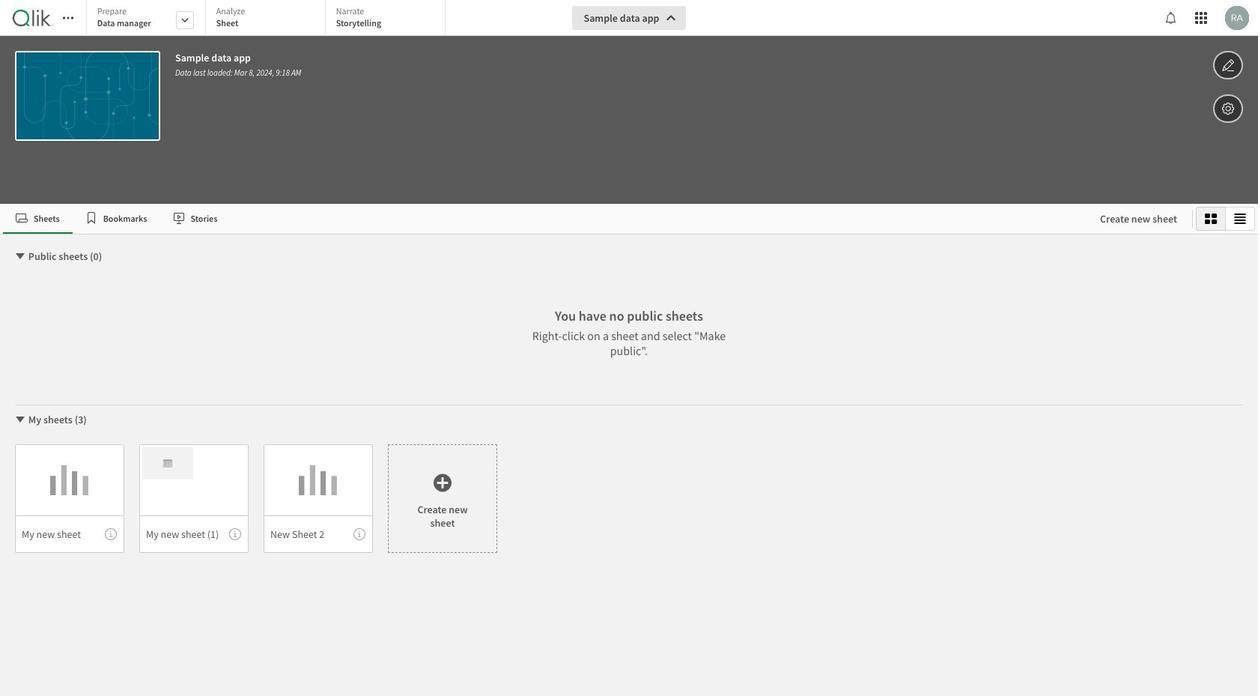 Task type: locate. For each thing, give the bounding box(es) containing it.
tab list
[[86, 0, 451, 37], [3, 204, 1086, 234]]

0 horizontal spatial menu item
[[15, 515, 124, 553]]

1 tooltip from the left
[[105, 528, 117, 540]]

toolbar
[[0, 0, 1259, 204]]

0 horizontal spatial tooltip
[[105, 528, 117, 540]]

tooltip inside my new sheet (1) sheet is selected. press the spacebar or enter key to open my new sheet (1) sheet. use the right and left arrow keys to navigate. element
[[229, 528, 241, 540]]

tooltip inside new sheet 2 sheet is selected. press the spacebar or enter key to open new sheet 2 sheet. use the right and left arrow keys to navigate. element
[[354, 528, 366, 540]]

ruby anderson image
[[1226, 6, 1250, 30]]

menu item
[[15, 515, 124, 553], [139, 515, 249, 553], [264, 515, 373, 553]]

1 menu item from the left
[[15, 515, 124, 553]]

3 menu item from the left
[[264, 515, 373, 553]]

tooltip for my new sheet (1) sheet is selected. press the spacebar or enter key to open my new sheet (1) sheet. use the right and left arrow keys to navigate. element
[[229, 528, 241, 540]]

tooltip inside my new sheet sheet is selected. press the spacebar or enter key to open my new sheet sheet. use the right and left arrow keys to navigate. element
[[105, 528, 117, 540]]

0 vertical spatial tab list
[[86, 0, 451, 37]]

menu item for my new sheet sheet is selected. press the spacebar or enter key to open my new sheet sheet. use the right and left arrow keys to navigate. element on the bottom left of page
[[15, 515, 124, 553]]

tooltip
[[105, 528, 117, 540], [229, 528, 241, 540], [354, 528, 366, 540]]

3 tooltip from the left
[[354, 528, 366, 540]]

grid view image
[[1206, 213, 1218, 225]]

application
[[0, 0, 1259, 696]]

2 horizontal spatial tooltip
[[354, 528, 366, 540]]

new sheet 2 sheet is selected. press the spacebar or enter key to open new sheet 2 sheet. use the right and left arrow keys to navigate. element
[[264, 444, 373, 553]]

2 menu item from the left
[[139, 515, 249, 553]]

group
[[1197, 207, 1256, 231]]

2 tooltip from the left
[[229, 528, 241, 540]]

my new sheet (1) sheet is selected. press the spacebar or enter key to open my new sheet (1) sheet. use the right and left arrow keys to navigate. element
[[139, 444, 249, 553]]

1 horizontal spatial tooltip
[[229, 528, 241, 540]]

1 horizontal spatial menu item
[[139, 515, 249, 553]]

2 horizontal spatial menu item
[[264, 515, 373, 553]]

my new sheet sheet is selected. press the spacebar or enter key to open my new sheet sheet. use the right and left arrow keys to navigate. element
[[15, 444, 124, 553]]



Task type: vqa. For each thing, say whether or not it's contained in the screenshot.
1st Collapse "image" from the bottom
no



Task type: describe. For each thing, give the bounding box(es) containing it.
list view image
[[1235, 213, 1247, 225]]

app options image
[[1222, 100, 1235, 118]]

tooltip for new sheet 2 sheet is selected. press the spacebar or enter key to open new sheet 2 sheet. use the right and left arrow keys to navigate. element
[[354, 528, 366, 540]]

collapse image
[[14, 250, 26, 262]]

edit image
[[1222, 56, 1235, 74]]

1 vertical spatial tab list
[[3, 204, 1086, 234]]

collapse image
[[14, 414, 26, 426]]

menu item for new sheet 2 sheet is selected. press the spacebar or enter key to open new sheet 2 sheet. use the right and left arrow keys to navigate. element
[[264, 515, 373, 553]]

tooltip for my new sheet sheet is selected. press the spacebar or enter key to open my new sheet sheet. use the right and left arrow keys to navigate. element on the bottom left of page
[[105, 528, 117, 540]]

menu item for my new sheet (1) sheet is selected. press the spacebar or enter key to open my new sheet (1) sheet. use the right and left arrow keys to navigate. element
[[139, 515, 249, 553]]



